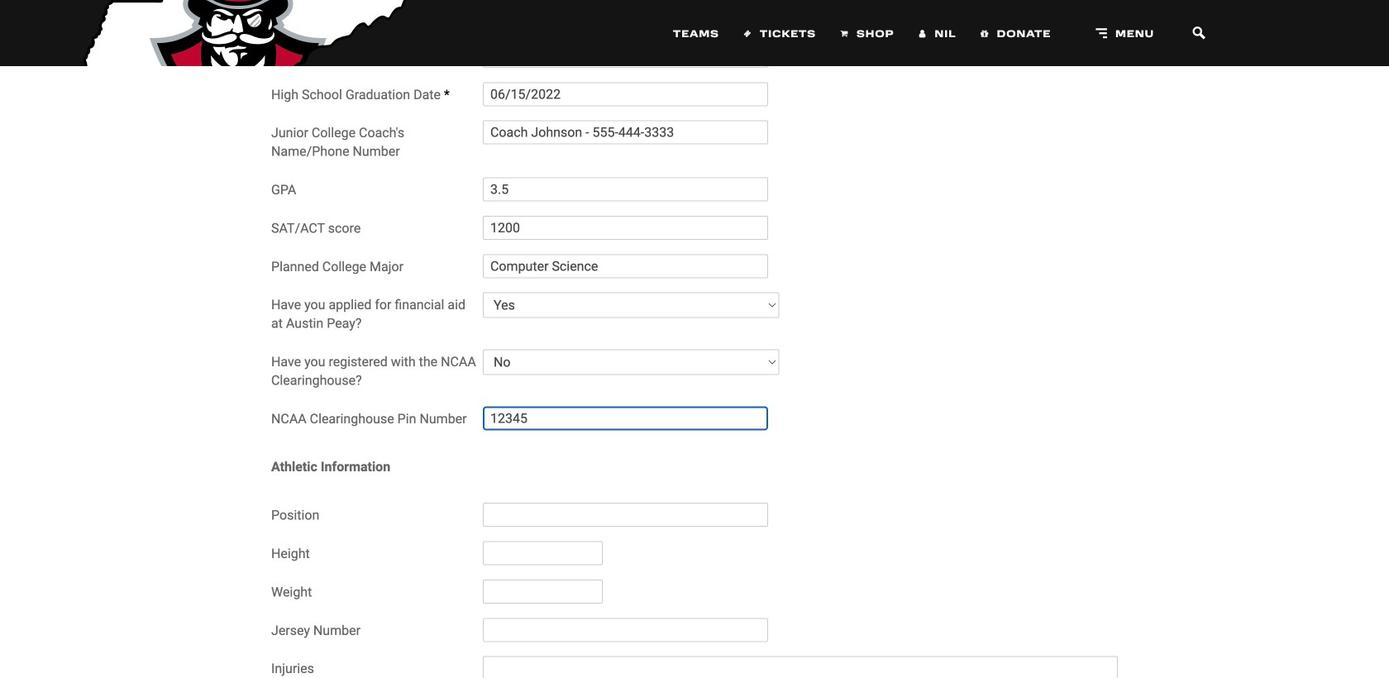 Task type: locate. For each thing, give the bounding box(es) containing it.
None text field
[[483, 177, 768, 201], [483, 216, 768, 240], [483, 254, 768, 278], [483, 580, 603, 604], [483, 618, 768, 642], [483, 657, 1118, 678], [483, 177, 768, 201], [483, 216, 768, 240], [483, 254, 768, 278], [483, 580, 603, 604], [483, 618, 768, 642], [483, 657, 1118, 678]]

None text field
[[483, 5, 768, 29], [483, 44, 768, 68], [483, 82, 768, 106], [483, 121, 768, 145], [483, 406, 768, 430], [483, 503, 768, 527], [483, 541, 603, 565], [483, 5, 768, 29], [483, 44, 768, 68], [483, 82, 768, 106], [483, 121, 768, 145], [483, 406, 768, 430], [483, 503, 768, 527], [483, 541, 603, 565]]

toggle search form image
[[1186, 23, 1214, 43]]

austin peay image
[[74, 0, 414, 75]]

None search field
[[1175, 0, 1225, 66]]



